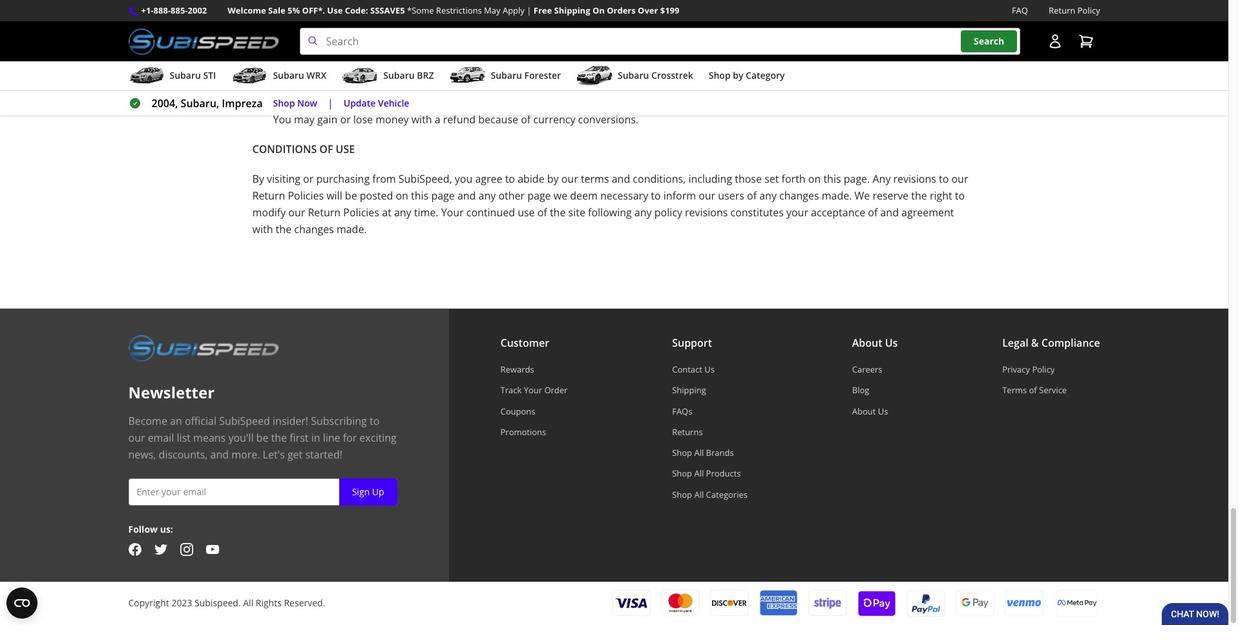 Task type: locate. For each thing, give the bounding box(es) containing it.
by inside by visiting or purchasing from subispeed, you agree to abide by our terms and conditions, including those set forth on this page. any revisions to our return policies will be posted on this page and any other page we deem necessary to inform our users of any changes made. we reserve the right to modify our return policies at any time. your continued use of the site following any policy revisions constitutes your acceptance of and agreement with the changes made.
[[547, 172, 559, 186]]

from
[[676, 13, 700, 27], [745, 96, 769, 110], [372, 172, 396, 186]]

1 horizontal spatial page
[[528, 189, 551, 203]]

your right "time."
[[441, 206, 464, 220]]

about down blog
[[852, 406, 876, 417]]

| up gain
[[328, 96, 333, 111]]

subaru for subaru wrx
[[273, 69, 304, 82]]

1 vertical spatial this
[[411, 189, 429, 203]]

any down agree
[[479, 189, 496, 203]]

taxes,
[[405, 13, 435, 27]]

customer up rewards
[[501, 336, 549, 350]]

charges down search input field
[[620, 57, 658, 71]]

0 horizontal spatial with
[[252, 222, 273, 237]]

0 horizontal spatial subispeed
[[219, 414, 270, 429]]

0 vertical spatial this
[[824, 172, 841, 186]]

get
[[288, 448, 303, 462]]

terms
[[581, 172, 609, 186]]

subaru inside 'dropdown button'
[[170, 69, 201, 82]]

reserved.
[[284, 597, 325, 610]]

1 vertical spatial about us
[[852, 406, 888, 417]]

1 vertical spatial from
[[745, 96, 769, 110]]

4 subaru from the left
[[491, 69, 522, 82]]

subispeed inside become an official subispeed insider! subscribing to our email list means you'll be the first in line for exciting news, discounts, and more. let's get started!
[[219, 414, 270, 429]]

rights
[[256, 597, 282, 610]]

your
[[441, 206, 464, 220], [524, 385, 542, 396]]

your left return/refund. on the right top of the page
[[880, 96, 902, 110]]

this left page.
[[824, 172, 841, 186]]

0 horizontal spatial this
[[411, 189, 429, 203]]

0 vertical spatial made.
[[822, 189, 852, 203]]

news,
[[128, 448, 156, 462]]

shop inside dropdown button
[[709, 69, 731, 82]]

policies down posted
[[343, 206, 379, 220]]

subaru crosstrek button
[[576, 64, 693, 90]]

0 horizontal spatial charges
[[451, 35, 488, 49]]

0 vertical spatial refund
[[372, 35, 404, 49]]

customer inside customer will be responsible for paying any originally incurred shipping charges including any orders qualifying for our "free shipping promotions".
[[273, 57, 320, 71]]

to down conditions,
[[651, 189, 661, 203]]

any down necessary
[[635, 206, 652, 220]]

2 horizontal spatial your
[[880, 96, 902, 110]]

including down search input field
[[660, 57, 704, 71]]

on
[[808, 172, 821, 186], [396, 189, 408, 203]]

qualifying
[[761, 57, 808, 71]]

and
[[438, 13, 456, 27], [612, 172, 630, 186], [457, 189, 476, 203], [881, 206, 899, 220], [210, 448, 229, 462]]

from down shop by category dropdown button
[[745, 96, 769, 110]]

1 vertical spatial revisions
[[685, 206, 728, 220]]

due to fluctuations in currency conversion rates, the rate at the time of payment is often different from the rate at the time of your return/refund. you may gain or lose money with a refund because of currency conversions.
[[273, 96, 974, 127]]

on right posted
[[396, 189, 408, 203]]

shop for shop all brands
[[672, 447, 692, 459]]

2 horizontal spatial return
[[1049, 5, 1075, 16]]

1 horizontal spatial refund
[[443, 113, 476, 127]]

refund
[[372, 35, 404, 49], [443, 113, 476, 127]]

0 horizontal spatial time
[[581, 96, 602, 110]]

0 vertical spatial by
[[733, 69, 743, 82]]

1 vertical spatial shipping
[[874, 57, 916, 71]]

this down subispeed,
[[411, 189, 429, 203]]

changes
[[779, 189, 819, 203], [294, 222, 334, 237]]

charges down fees
[[451, 35, 488, 49]]

our up we
[[561, 172, 578, 186]]

0 horizontal spatial rate
[[528, 96, 547, 110]]

to
[[295, 96, 305, 110], [505, 172, 515, 186], [939, 172, 949, 186], [651, 189, 661, 203], [955, 189, 965, 203], [370, 414, 380, 429]]

0 vertical spatial customer
[[273, 57, 320, 71]]

shipping link
[[672, 385, 748, 396]]

0 horizontal spatial refund
[[372, 35, 404, 49]]

to up the may
[[295, 96, 305, 110]]

on right forth at the top
[[808, 172, 821, 186]]

discounts,
[[159, 448, 208, 462]]

welcome sale 5% off*. use code: sssave5
[[228, 5, 405, 16]]

0 horizontal spatial by
[[547, 172, 559, 186]]

1 vertical spatial return
[[252, 189, 285, 203]]

0 vertical spatial about
[[852, 336, 882, 350]]

charges
[[451, 35, 488, 49], [620, 57, 658, 71]]

the
[[509, 96, 525, 110], [562, 96, 578, 110], [772, 96, 788, 110], [824, 96, 840, 110], [911, 189, 927, 203], [550, 206, 566, 220], [276, 222, 292, 237], [271, 431, 287, 445]]

time up conversions.
[[581, 96, 602, 110]]

0 vertical spatial in
[[368, 96, 377, 110]]

all for categories
[[694, 489, 704, 501]]

0 vertical spatial with
[[411, 113, 432, 127]]

currency down forester on the left top of page
[[533, 113, 575, 127]]

0 vertical spatial policy
[[1078, 5, 1100, 16]]

1 vertical spatial your
[[880, 96, 902, 110]]

0 vertical spatial will
[[595, 13, 610, 27]]

2 vertical spatial shipping
[[672, 385, 706, 396]]

2 vertical spatial will
[[326, 189, 342, 203]]

be inside customer will be responsible for paying any originally incurred shipping charges including any orders qualifying for our "free shipping promotions".
[[342, 57, 354, 71]]

refund inside due to fluctuations in currency conversion rates, the rate at the time of payment is often different from the rate at the time of your return/refund. you may gain or lose money with a refund because of currency conversions.
[[443, 113, 476, 127]]

our left ""free"
[[827, 57, 844, 71]]

open widget image
[[6, 588, 37, 619]]

us up careers link
[[885, 336, 898, 350]]

| left free
[[527, 5, 531, 16]]

1 vertical spatial |
[[328, 96, 333, 111]]

shipping down taxes,
[[407, 35, 448, 49]]

subispeed logo image up newsletter
[[128, 335, 279, 362]]

a subaru forester thumbnail image image
[[449, 66, 486, 85]]

1 horizontal spatial charges
[[620, 57, 658, 71]]

and down the means
[[210, 448, 229, 462]]

1 subaru from the left
[[170, 69, 201, 82]]

subispeed.
[[195, 597, 241, 610]]

1 horizontal spatial revisions
[[893, 172, 936, 186]]

0 horizontal spatial from
[[372, 172, 396, 186]]

1 vertical spatial about
[[852, 406, 876, 417]]

subaru left brz
[[383, 69, 415, 82]]

policies down visiting
[[288, 189, 324, 203]]

0 vertical spatial incurred
[[484, 13, 524, 27]]

policy for return policy
[[1078, 5, 1100, 16]]

update vehicle button
[[344, 96, 409, 111]]

or
[[340, 113, 351, 127], [303, 172, 314, 186]]

your left refund.
[[702, 13, 724, 27]]

or right visiting
[[303, 172, 314, 186]]

time down ""free"
[[843, 96, 865, 110]]

welcome
[[228, 5, 266, 16]]

2 vertical spatial from
[[372, 172, 396, 186]]

0 horizontal spatial your
[[702, 13, 724, 27]]

copyright 2023 subispeed. all rights reserved.
[[128, 597, 325, 610]]

for inside become an official subispeed insider! subscribing to our email list means you'll be the first in line for exciting news, discounts, and more. let's get started!
[[343, 431, 357, 445]]

subaru up rates,
[[491, 69, 522, 82]]

1 horizontal spatial subispeed
[[273, 35, 324, 49]]

conversion
[[424, 96, 477, 110]]

0 vertical spatial or
[[340, 113, 351, 127]]

2 subaru from the left
[[273, 69, 304, 82]]

our inside become an official subispeed insider! subscribing to our email list means you'll be the first in line for exciting news, discounts, and more. let's get started!
[[128, 431, 145, 445]]

with
[[411, 113, 432, 127], [252, 222, 273, 237]]

search input field
[[300, 28, 1020, 55]]

us down 'blog' link
[[878, 406, 888, 417]]

subaru
[[170, 69, 201, 82], [273, 69, 304, 82], [383, 69, 415, 82], [491, 69, 522, 82], [618, 69, 649, 82]]

of right because at top
[[521, 113, 531, 127]]

return policy
[[1049, 5, 1100, 16]]

0 horizontal spatial shipping
[[407, 35, 448, 49]]

customer for customer
[[501, 336, 549, 350]]

currency up money at the top left of the page
[[379, 96, 421, 110]]

sssave5
[[370, 5, 405, 16]]

will down does
[[323, 57, 339, 71]]

shipping
[[407, 35, 448, 49], [576, 57, 617, 71]]

1 vertical spatial incurred
[[533, 57, 574, 71]]

incurred down items.
[[533, 57, 574, 71]]

1 vertical spatial customer
[[501, 336, 549, 350]]

customer for customer will be responsible for paying any originally incurred shipping charges including any orders qualifying for our "free shipping promotions".
[[273, 57, 320, 71]]

visa image
[[612, 590, 650, 617]]

0 vertical spatial policies
[[288, 189, 324, 203]]

any
[[466, 57, 484, 71], [707, 57, 724, 71], [479, 189, 496, 203], [759, 189, 777, 203], [394, 206, 411, 220], [635, 206, 652, 220]]

1 vertical spatial made.
[[337, 222, 367, 237]]

0 horizontal spatial incurred
[[484, 13, 524, 27]]

refund down conversion
[[443, 113, 476, 127]]

subaru,
[[181, 96, 219, 111]]

become
[[128, 414, 167, 429]]

off*.
[[302, 5, 325, 16]]

us up shipping link
[[705, 364, 715, 376]]

with left a
[[411, 113, 432, 127]]

1 vertical spatial on
[[396, 189, 408, 203]]

changes down the "purchasing"
[[294, 222, 334, 237]]

from inside due to fluctuations in currency conversion rates, the rate at the time of payment is often different from the rate at the time of your return/refund. you may gain or lose money with a refund because of currency conversions.
[[745, 96, 769, 110]]

subaru up payment
[[618, 69, 649, 82]]

conditions
[[252, 142, 317, 156]]

|
[[527, 5, 531, 16], [328, 96, 333, 111]]

be up let's
[[256, 431, 268, 445]]

to up "right"
[[939, 172, 949, 186]]

customer up promotions".
[[273, 57, 320, 71]]

0 horizontal spatial shipping
[[554, 5, 590, 16]]

refund down duty,
[[372, 35, 404, 49]]

shipping inside customer will be responsible for paying any originally incurred shipping charges including any orders qualifying for our "free shipping promotions".
[[576, 57, 617, 71]]

rate down qualifying
[[790, 96, 810, 110]]

we
[[855, 189, 870, 203]]

$199
[[660, 5, 680, 16]]

1 horizontal spatial shipping
[[672, 385, 706, 396]]

subaru for subaru brz
[[383, 69, 415, 82]]

revisions up reserve
[[893, 172, 936, 186]]

to right "right"
[[955, 189, 965, 203]]

0 vertical spatial currency
[[379, 96, 421, 110]]

mastercard image
[[661, 590, 700, 617]]

*some restrictions may apply | free shipping on orders over $199
[[407, 5, 680, 16]]

shop now
[[273, 97, 317, 109]]

will right the return
[[595, 13, 610, 27]]

paying
[[432, 57, 464, 71]]

apply
[[503, 5, 525, 16]]

1 about from the top
[[852, 336, 882, 350]]

policy inside the return policy link
[[1078, 5, 1100, 16]]

1 vertical spatial shipping
[[576, 57, 617, 71]]

2004,
[[152, 96, 178, 111]]

shipping left on
[[554, 5, 590, 16]]

0 vertical spatial including
[[660, 57, 704, 71]]

subaru wrx button
[[232, 64, 327, 90]]

subaru left sti
[[170, 69, 201, 82]]

0 horizontal spatial policy
[[1032, 364, 1055, 376]]

all left 'brands'
[[694, 447, 704, 459]]

0 vertical spatial shipping
[[554, 5, 590, 16]]

shipping inside customer will be responsible for paying any originally incurred shipping charges including any orders qualifying for our "free shipping promotions".
[[874, 57, 916, 71]]

facebook logo image
[[128, 543, 141, 556]]

subispeed logo image
[[128, 28, 279, 55], [128, 335, 279, 362]]

your inside by visiting or purchasing from subispeed, you agree to abide by our terms and conditions, including those set forth on this page. any revisions to our return policies will be posted on this page and any other page we deem necessary to inform our users of any changes made. we reserve the right to modify our return policies at any time. your continued use of the site following any policy revisions constitutes your acceptance of and agreement with the changes made.
[[786, 206, 808, 220]]

3 subaru from the left
[[383, 69, 415, 82]]

posted
[[360, 189, 393, 203]]

shipping down contact
[[672, 385, 706, 396]]

and inside become an official subispeed insider! subscribing to our email list means you'll be the first in line for exciting news, discounts, and more. let's get started!
[[210, 448, 229, 462]]

1 time from the left
[[581, 96, 602, 110]]

us for contact us link
[[705, 364, 715, 376]]

be down the "purchasing"
[[345, 189, 357, 203]]

on
[[593, 5, 605, 16]]

subaru brz
[[383, 69, 434, 82]]

shop down returns
[[672, 447, 692, 459]]

your down forth at the top
[[786, 206, 808, 220]]

1 vertical spatial in
[[311, 431, 320, 445]]

made. up acceptance
[[822, 189, 852, 203]]

subaru left the wrx on the top of the page
[[273, 69, 304, 82]]

we
[[554, 189, 567, 203]]

privacy policy link
[[1002, 364, 1100, 376]]

for right line
[[343, 431, 357, 445]]

shop down shop all brands at the bottom of page
[[672, 468, 692, 480]]

1 vertical spatial or
[[303, 172, 314, 186]]

1 horizontal spatial changes
[[779, 189, 819, 203]]

careers link
[[852, 364, 898, 376]]

about up careers on the bottom of page
[[852, 336, 882, 350]]

subispeed
[[273, 35, 324, 49], [219, 414, 270, 429]]

including
[[660, 57, 704, 71], [689, 172, 732, 186]]

conditions,
[[633, 172, 686, 186]]

subaru forester
[[491, 69, 561, 82]]

1 vertical spatial including
[[689, 172, 732, 186]]

subaru brz button
[[342, 64, 434, 90]]

contact us link
[[672, 364, 748, 376]]

1 horizontal spatial incurred
[[533, 57, 574, 71]]

and down reserve
[[881, 206, 899, 220]]

shipping down items.
[[576, 57, 617, 71]]

0 horizontal spatial made.
[[337, 222, 367, 237]]

follow us:
[[128, 524, 173, 536]]

use
[[327, 5, 343, 16]]

orders
[[727, 57, 758, 71]]

in up the lose
[[368, 96, 377, 110]]

conversions.
[[578, 113, 639, 127]]

incurred up returned
[[484, 13, 524, 27]]

2 time from the left
[[843, 96, 865, 110]]

1 horizontal spatial on
[[808, 172, 821, 186]]

legal
[[1002, 336, 1029, 350]]

shop for shop all categories
[[672, 489, 692, 501]]

this
[[824, 172, 841, 186], [411, 189, 429, 203]]

discover image
[[710, 590, 749, 617]]

0 vertical spatial return
[[1049, 5, 1075, 16]]

email
[[148, 431, 174, 445]]

1 vertical spatial charges
[[620, 57, 658, 71]]

brz
[[417, 69, 434, 82]]

shop
[[709, 69, 731, 82], [273, 97, 295, 109], [672, 447, 692, 459], [672, 468, 692, 480], [672, 489, 692, 501]]

about us down 'blog' link
[[852, 406, 888, 417]]

from up posted
[[372, 172, 396, 186]]

us for 'about us' link
[[878, 406, 888, 417]]

shop up you
[[273, 97, 295, 109]]

1 vertical spatial currency
[[533, 113, 575, 127]]

1 vertical spatial policy
[[1032, 364, 1055, 376]]

will
[[595, 13, 610, 27], [323, 57, 339, 71], [326, 189, 342, 203]]

0 horizontal spatial page
[[431, 189, 455, 203]]

subispeed down 'international'
[[273, 35, 324, 49]]

1 vertical spatial changes
[[294, 222, 334, 237]]

all down shop all products
[[694, 489, 704, 501]]

different
[[701, 96, 743, 110]]

1 vertical spatial subispeed
[[219, 414, 270, 429]]

0 horizontal spatial return
[[252, 189, 285, 203]]

contact us
[[672, 364, 715, 376]]

with inside by visiting or purchasing from subispeed, you agree to abide by our terms and conditions, including those set forth on this page. any revisions to our return policies will be posted on this page and any other page we deem necessary to inform our users of any changes made. we reserve the right to modify our return policies at any time. your continued use of the site following any policy revisions constitutes your acceptance of and agreement with the changes made.
[[252, 222, 273, 237]]

be down does
[[342, 57, 354, 71]]

1 horizontal spatial customer
[[501, 336, 549, 350]]

page down abide
[[528, 189, 551, 203]]

list
[[177, 431, 191, 445]]

1 vertical spatial us
[[705, 364, 715, 376]]

5%
[[288, 5, 300, 16]]

1 horizontal spatial policy
[[1078, 5, 1100, 16]]

reserve
[[873, 189, 909, 203]]

a subaru sti thumbnail image image
[[128, 66, 164, 85]]

1 vertical spatial policies
[[343, 206, 379, 220]]

2 rate from the left
[[790, 96, 810, 110]]

sale
[[268, 5, 285, 16]]

Enter your email text field
[[128, 479, 397, 506]]

changes down forth at the top
[[779, 189, 819, 203]]

search button
[[961, 31, 1017, 52]]

fees
[[459, 13, 481, 27]]

to up the exciting
[[370, 414, 380, 429]]

1 horizontal spatial or
[[340, 113, 351, 127]]

1 vertical spatial with
[[252, 222, 273, 237]]

lose
[[353, 113, 373, 127]]

policies
[[288, 189, 324, 203], [343, 206, 379, 220]]

1 about us from the top
[[852, 336, 898, 350]]

contact
[[672, 364, 702, 376]]

5 subaru from the left
[[618, 69, 649, 82]]

or left the lose
[[340, 113, 351, 127]]

us
[[885, 336, 898, 350], [705, 364, 715, 376], [878, 406, 888, 417]]

by left category
[[733, 69, 743, 82]]

subispeed logo image down 2002
[[128, 28, 279, 55]]

or inside due to fluctuations in currency conversion rates, the rate at the time of payment is often different from the rate at the time of your return/refund. you may gain or lose money with a refund because of currency conversions.
[[340, 113, 351, 127]]

page up "time."
[[431, 189, 455, 203]]

1 horizontal spatial rate
[[790, 96, 810, 110]]

2 subispeed logo image from the top
[[128, 335, 279, 362]]

us:
[[160, 524, 173, 536]]

1 horizontal spatial with
[[411, 113, 432, 127]]

subaru inside "dropdown button"
[[491, 69, 522, 82]]

0 vertical spatial changes
[[779, 189, 819, 203]]

money
[[376, 113, 409, 127]]

subaru for subaru forester
[[491, 69, 522, 82]]

0 horizontal spatial your
[[441, 206, 464, 220]]

will down the "purchasing"
[[326, 189, 342, 203]]

forth
[[782, 172, 806, 186]]

including up users
[[689, 172, 732, 186]]

any
[[873, 172, 891, 186]]

2 vertical spatial return
[[308, 206, 341, 220]]

0 horizontal spatial or
[[303, 172, 314, 186]]

with down modify
[[252, 222, 273, 237]]

0 vertical spatial about us
[[852, 336, 898, 350]]

0 horizontal spatial policies
[[288, 189, 324, 203]]

subaru inside dropdown button
[[273, 69, 304, 82]]

0 vertical spatial from
[[676, 13, 700, 27]]

1 page from the left
[[431, 189, 455, 203]]

return
[[1049, 5, 1075, 16], [252, 189, 285, 203], [308, 206, 341, 220]]

your inside due to fluctuations in currency conversion rates, the rate at the time of payment is often different from the rate at the time of your return/refund. you may gain or lose money with a refund because of currency conversions.
[[880, 96, 902, 110]]

0 horizontal spatial customer
[[273, 57, 320, 71]]

0 horizontal spatial revisions
[[685, 206, 728, 220]]

rate down forester on the left top of page
[[528, 96, 547, 110]]

1 vertical spatial refund
[[443, 113, 476, 127]]

2 horizontal spatial shipping
[[874, 57, 916, 71]]

made. down posted
[[337, 222, 367, 237]]

subaru for subaru crosstrek
[[618, 69, 649, 82]]

subaru for subaru sti
[[170, 69, 201, 82]]

return up button icon
[[1049, 5, 1075, 16]]

terms
[[1002, 385, 1027, 396]]



Task type: describe. For each thing, give the bounding box(es) containing it.
venmo image
[[1005, 590, 1043, 618]]

and up necessary
[[612, 172, 630, 186]]

0 horizontal spatial currency
[[379, 96, 421, 110]]

and left fees
[[438, 13, 456, 27]]

returned
[[507, 35, 550, 49]]

orders:
[[338, 13, 374, 27]]

from inside by visiting or purchasing from subispeed, you agree to abide by our terms and conditions, including those set forth on this page. any revisions to our return policies will be posted on this page and any other page we deem necessary to inform our users of any changes made. we reserve the right to modify our return policies at any time. your continued use of the site following any policy revisions constitutes your acceptance of and agreement with the changes made.
[[372, 172, 396, 186]]

official
[[185, 414, 216, 429]]

our up "right"
[[952, 172, 968, 186]]

at inside by visiting or purchasing from subispeed, you agree to abide by our terms and conditions, including those set forth on this page. any revisions to our return policies will be posted on this page and any other page we deem necessary to inform our users of any changes made. we reserve the right to modify our return policies at any time. your continued use of the site following any policy revisions constitutes your acceptance of and agreement with the changes made.
[[382, 206, 391, 220]]

you
[[273, 113, 291, 127]]

+1-888-885-2002 link
[[141, 4, 207, 18]]

page.
[[844, 172, 870, 186]]

any left "time."
[[394, 206, 411, 220]]

shop by category
[[709, 69, 785, 82]]

our left users
[[699, 189, 716, 203]]

terms of service link
[[1002, 385, 1100, 396]]

of down those
[[747, 189, 757, 203]]

may
[[294, 113, 315, 127]]

due
[[273, 96, 293, 110]]

purchasing
[[316, 172, 370, 186]]

to inside become an official subispeed insider! subscribing to our email list means you'll be the first in line for exciting news, discounts, and more. let's get started!
[[370, 414, 380, 429]]

policy
[[654, 206, 682, 220]]

will inside customer will be responsible for paying any originally incurred shipping charges including any orders qualifying for our "free shipping promotions".
[[323, 57, 339, 71]]

blog
[[852, 385, 869, 396]]

to inside due to fluctuations in currency conversion rates, the rate at the time of payment is often different from the rate at the time of your return/refund. you may gain or lose money with a refund because of currency conversions.
[[295, 96, 305, 110]]

update
[[344, 97, 376, 109]]

googlepay image
[[955, 590, 994, 618]]

by inside dropdown button
[[733, 69, 743, 82]]

our inside customer will be responsible for paying any originally incurred shipping charges including any orders qualifying for our "free shipping promotions".
[[827, 57, 844, 71]]

those
[[735, 172, 762, 186]]

legal & compliance
[[1002, 336, 1100, 350]]

all for products
[[694, 468, 704, 480]]

over
[[638, 5, 658, 16]]

conditions of use
[[252, 142, 355, 156]]

newsletter
[[128, 382, 215, 403]]

privacy policy
[[1002, 364, 1055, 376]]

subispeed,
[[399, 172, 452, 186]]

of right "terms"
[[1029, 385, 1037, 396]]

rewards link
[[501, 364, 568, 376]]

of right use
[[537, 206, 547, 220]]

metapay image
[[1058, 600, 1096, 607]]

0 horizontal spatial |
[[328, 96, 333, 111]]

for down the subispeed does not refund shipping charges for returned items.
[[415, 57, 429, 71]]

use
[[336, 142, 355, 156]]

copyright
[[128, 597, 169, 610]]

2 horizontal spatial at
[[812, 96, 822, 110]]

1 horizontal spatial policies
[[343, 206, 379, 220]]

any right paying
[[466, 57, 484, 71]]

of up conversions.
[[605, 96, 615, 110]]

sign
[[352, 486, 370, 498]]

1 horizontal spatial your
[[524, 385, 542, 396]]

888-
[[154, 5, 171, 16]]

categories
[[706, 489, 748, 501]]

1 horizontal spatial from
[[676, 13, 700, 27]]

exciting
[[360, 431, 397, 445]]

international orders: duty, taxes, and fees incurred during return will be deducted from your refund.
[[273, 13, 762, 27]]

of down we
[[868, 206, 878, 220]]

crosstrek
[[651, 69, 693, 82]]

not
[[353, 35, 369, 49]]

1 horizontal spatial this
[[824, 172, 841, 186]]

instagram logo image
[[180, 543, 193, 556]]

subaru forester button
[[449, 64, 561, 90]]

necessary
[[600, 189, 648, 203]]

or inside by visiting or purchasing from subispeed, you agree to abide by our terms and conditions, including those set forth on this page. any revisions to our return policies will be posted on this page and any other page we deem necessary to inform our users of any changes made. we reserve the right to modify our return policies at any time. your continued use of the site following any policy revisions constitutes your acceptance of and agreement with the changes made.
[[303, 172, 314, 186]]

885-
[[171, 5, 188, 16]]

0 vertical spatial shipping
[[407, 35, 448, 49]]

0 vertical spatial revisions
[[893, 172, 936, 186]]

in inside due to fluctuations in currency conversion rates, the rate at the time of payment is often different from the rate at the time of your return/refund. you may gain or lose money with a refund because of currency conversions.
[[368, 96, 377, 110]]

any left "orders"
[[707, 57, 724, 71]]

button image
[[1047, 34, 1063, 49]]

more.
[[232, 448, 260, 462]]

2 page from the left
[[528, 189, 551, 203]]

1 horizontal spatial made.
[[822, 189, 852, 203]]

following
[[588, 206, 632, 220]]

2002
[[188, 5, 207, 16]]

gain
[[317, 113, 338, 127]]

of
[[319, 142, 333, 156]]

amex image
[[759, 590, 798, 617]]

terms of service
[[1002, 385, 1067, 396]]

modify
[[252, 206, 286, 220]]

0 horizontal spatial on
[[396, 189, 408, 203]]

support
[[672, 336, 712, 350]]

coupons
[[501, 406, 535, 417]]

0 vertical spatial |
[[527, 5, 531, 16]]

0 vertical spatial on
[[808, 172, 821, 186]]

brands
[[706, 447, 734, 459]]

of down ""free"
[[867, 96, 877, 110]]

customer will be responsible for paying any originally incurred shipping charges including any orders qualifying for our "free shipping promotions".
[[273, 57, 916, 88]]

including inside by visiting or purchasing from subispeed, you agree to abide by our terms and conditions, including those set forth on this page. any revisions to our return policies will be posted on this page and any other page we deem necessary to inform our users of any changes made. we reserve the right to modify our return policies at any time. your continued use of the site following any policy revisions constitutes your acceptance of and agreement with the changes made.
[[689, 172, 732, 186]]

right
[[930, 189, 952, 203]]

1 subispeed logo image from the top
[[128, 28, 279, 55]]

all left "rights"
[[243, 597, 253, 610]]

agree
[[475, 172, 502, 186]]

0 vertical spatial subispeed
[[273, 35, 324, 49]]

inform
[[664, 189, 696, 203]]

the inside become an official subispeed insider! subscribing to our email list means you'll be the first in line for exciting news, discounts, and more. let's get started!
[[271, 431, 287, 445]]

free
[[534, 5, 552, 16]]

be right on
[[613, 13, 625, 27]]

for up originally at the top left of page
[[491, 35, 505, 49]]

privacy
[[1002, 364, 1030, 376]]

will inside by visiting or purchasing from subispeed, you agree to abide by our terms and conditions, including those set forth on this page. any revisions to our return policies will be posted on this page and any other page we deem necessary to inform our users of any changes made. we reserve the right to modify our return policies at any time. your continued use of the site following any policy revisions constitutes your acceptance of and agreement with the changes made.
[[326, 189, 342, 203]]

means
[[193, 431, 226, 445]]

time.
[[414, 206, 438, 220]]

you
[[455, 172, 473, 186]]

restrictions
[[436, 5, 482, 16]]

shop for shop now
[[273, 97, 295, 109]]

shop now link
[[273, 96, 317, 111]]

items.
[[553, 35, 582, 49]]

become an official subispeed insider! subscribing to our email list means you'll be the first in line for exciting news, discounts, and more. let's get started!
[[128, 414, 397, 462]]

set
[[765, 172, 779, 186]]

track your order link
[[501, 385, 568, 396]]

service
[[1039, 385, 1067, 396]]

a subaru brz thumbnail image image
[[342, 66, 378, 85]]

shop all brands
[[672, 447, 734, 459]]

shop all brands link
[[672, 447, 748, 459]]

all for brands
[[694, 447, 704, 459]]

be inside by visiting or purchasing from subispeed, you agree to abide by our terms and conditions, including those set forth on this page. any revisions to our return policies will be posted on this page and any other page we deem necessary to inform our users of any changes made. we reserve the right to modify our return policies at any time. your continued use of the site following any policy revisions constitutes your acceptance of and agreement with the changes made.
[[345, 189, 357, 203]]

payment
[[617, 96, 660, 110]]

incurred inside customer will be responsible for paying any originally incurred shipping charges including any orders qualifying for our "free shipping promotions".
[[533, 57, 574, 71]]

faq link
[[1012, 4, 1028, 18]]

charges inside customer will be responsible for paying any originally incurred shipping charges including any orders qualifying for our "free shipping promotions".
[[620, 57, 658, 71]]

2 about from the top
[[852, 406, 876, 417]]

impreza
[[222, 96, 263, 111]]

twitter logo image
[[154, 543, 167, 556]]

youtube logo image
[[206, 543, 219, 556]]

is
[[663, 96, 670, 110]]

subaru wrx
[[273, 69, 327, 82]]

our right modify
[[288, 206, 305, 220]]

other
[[499, 189, 525, 203]]

vehicle
[[378, 97, 409, 109]]

in inside become an official subispeed insider! subscribing to our email list means you'll be the first in line for exciting news, discounts, and more. let's get started!
[[311, 431, 320, 445]]

shop for shop all products
[[672, 468, 692, 480]]

1 horizontal spatial currency
[[533, 113, 575, 127]]

0 vertical spatial us
[[885, 336, 898, 350]]

to up other
[[505, 172, 515, 186]]

0 horizontal spatial changes
[[294, 222, 334, 237]]

any down set
[[759, 189, 777, 203]]

shoppay image
[[857, 590, 896, 618]]

visiting
[[267, 172, 300, 186]]

sign up button
[[339, 479, 397, 506]]

shop for shop by category
[[709, 69, 731, 82]]

2023
[[172, 597, 192, 610]]

be inside become an official subispeed insider! subscribing to our email list means you'll be the first in line for exciting news, discounts, and more. let's get started!
[[256, 431, 268, 445]]

now
[[297, 97, 317, 109]]

for right qualifying
[[811, 57, 825, 71]]

1 rate from the left
[[528, 96, 547, 110]]

a subaru wrx thumbnail image image
[[232, 66, 268, 85]]

2 about us from the top
[[852, 406, 888, 417]]

and down you at the top of page
[[457, 189, 476, 203]]

policy for privacy policy
[[1032, 364, 1055, 376]]

code:
[[345, 5, 368, 16]]

about us link
[[852, 406, 898, 417]]

you'll
[[228, 431, 254, 445]]

deducted
[[628, 13, 674, 27]]

return
[[561, 13, 592, 27]]

paypal image
[[906, 590, 945, 618]]

with inside due to fluctuations in currency conversion rates, the rate at the time of payment is often different from the rate at the time of your return/refund. you may gain or lose money with a refund because of currency conversions.
[[411, 113, 432, 127]]

line
[[323, 431, 340, 445]]

your inside by visiting or purchasing from subispeed, you agree to abide by our terms and conditions, including those set forth on this page. any revisions to our return policies will be posted on this page and any other page we deem necessary to inform our users of any changes made. we reserve the right to modify our return policies at any time. your continued use of the site following any policy revisions constitutes your acceptance of and agreement with the changes made.
[[441, 206, 464, 220]]

including inside customer will be responsible for paying any originally incurred shipping charges including any orders qualifying for our "free shipping promotions".
[[660, 57, 704, 71]]

0 vertical spatial your
[[702, 13, 724, 27]]

abide
[[518, 172, 545, 186]]

1 horizontal spatial at
[[550, 96, 559, 110]]

a subaru crosstrek thumbnail image image
[[576, 66, 613, 85]]

stripe image
[[808, 590, 847, 617]]



Task type: vqa. For each thing, say whether or not it's contained in the screenshot.
'Fog Lights image'
no



